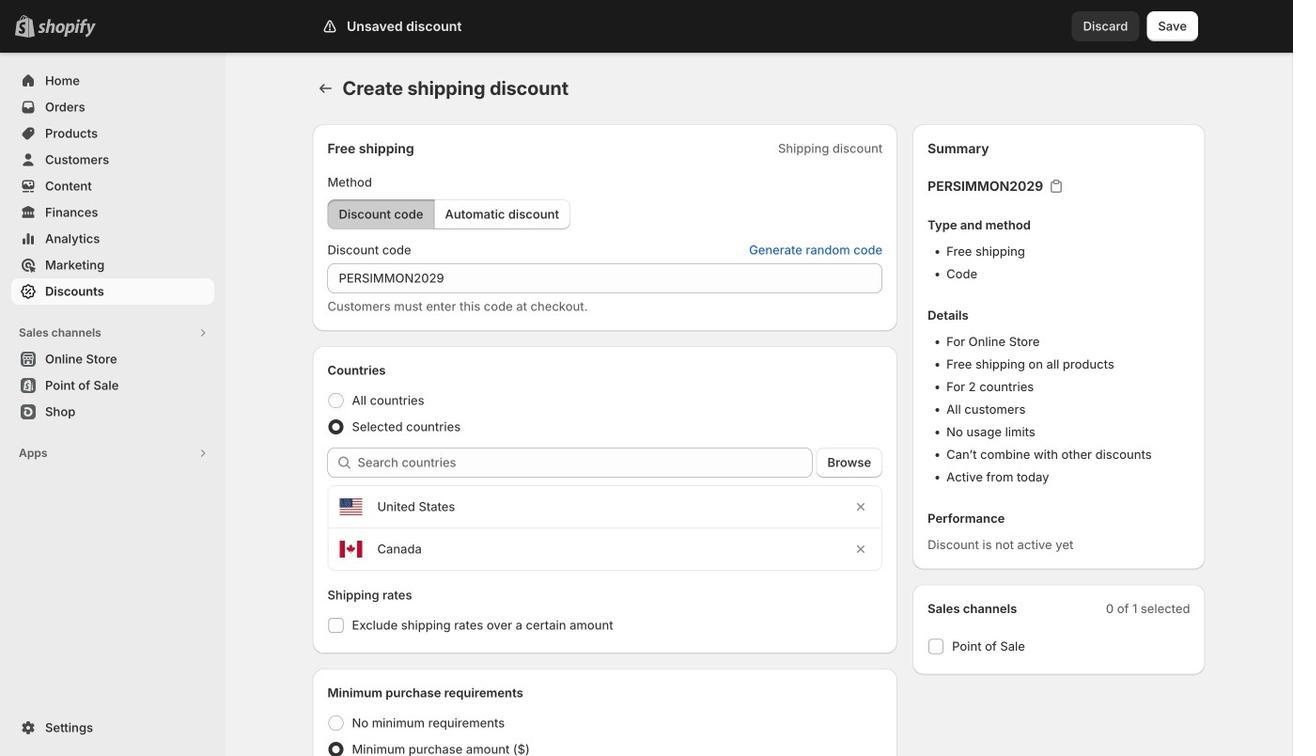 Task type: locate. For each thing, give the bounding box(es) containing it.
Search countries text field
[[358, 448, 813, 478]]

None text field
[[328, 263, 883, 293]]



Task type: vqa. For each thing, say whether or not it's contained in the screenshot.
rightmost or
no



Task type: describe. For each thing, give the bounding box(es) containing it.
shopify image
[[38, 19, 96, 37]]



